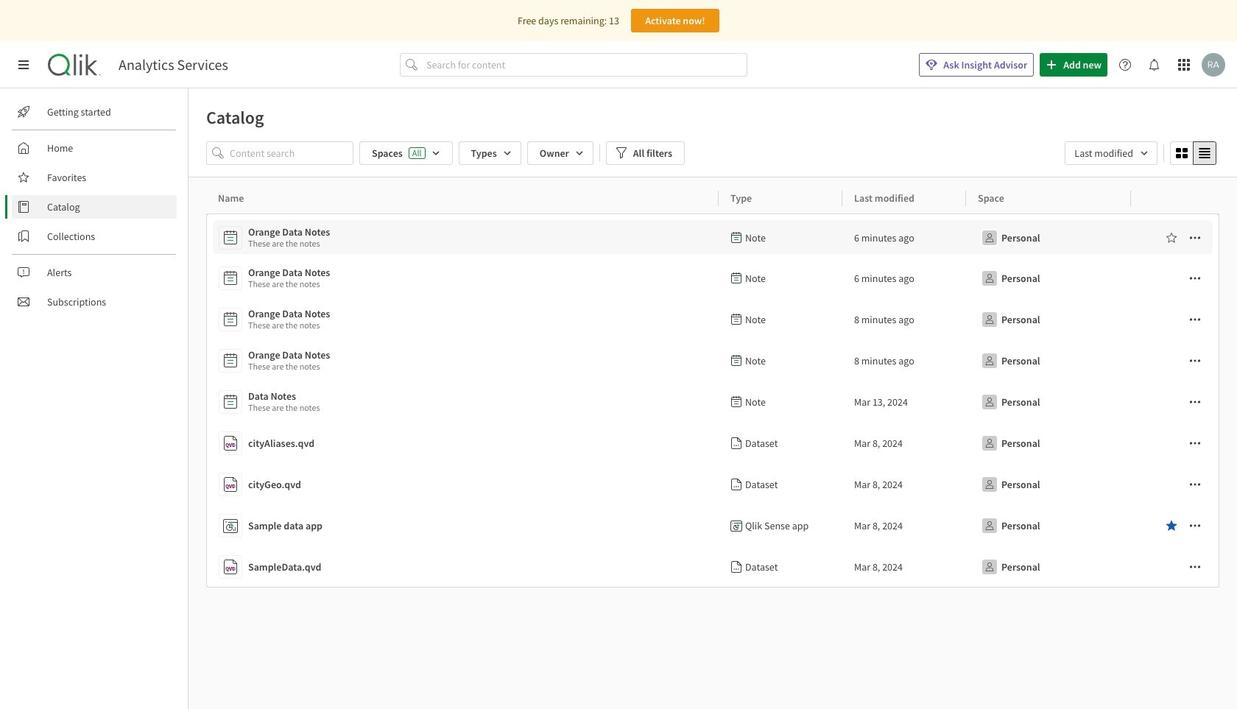 Task type: vqa. For each thing, say whether or not it's contained in the screenshot.
middle More actions icon
yes



Task type: describe. For each thing, give the bounding box(es) containing it.
close sidebar menu image
[[18, 59, 29, 71]]

navigation pane element
[[0, 94, 188, 320]]

3 more actions image from the top
[[1190, 396, 1202, 408]]

none field inside filters region
[[1066, 141, 1158, 165]]

add to favorites image
[[1166, 232, 1178, 244]]

analytics services element
[[119, 56, 228, 74]]

2 more actions image from the top
[[1190, 314, 1202, 326]]

Search for content text field
[[424, 53, 748, 77]]

1 more actions image from the top
[[1190, 232, 1202, 244]]

switch view group
[[1171, 141, 1217, 165]]

3 more actions image from the top
[[1190, 520, 1202, 532]]

Content search text field
[[230, 141, 354, 165]]

tile view image
[[1177, 147, 1189, 159]]

list view image
[[1200, 147, 1211, 159]]



Task type: locate. For each thing, give the bounding box(es) containing it.
4 more actions image from the top
[[1190, 561, 1202, 573]]

4 more actions image from the top
[[1190, 438, 1202, 449]]

more actions image
[[1190, 232, 1202, 244], [1190, 314, 1202, 326], [1190, 520, 1202, 532], [1190, 561, 1202, 573]]

remove from favorites image
[[1166, 520, 1178, 532]]

more actions image
[[1190, 273, 1202, 284], [1190, 355, 1202, 367], [1190, 396, 1202, 408], [1190, 438, 1202, 449], [1190, 479, 1202, 491]]

5 more actions image from the top
[[1190, 479, 1202, 491]]

ruby anderson image
[[1203, 53, 1226, 77]]

cell
[[719, 214, 843, 258], [843, 214, 967, 258], [967, 214, 1132, 258], [1132, 214, 1221, 258], [719, 258, 843, 299], [843, 258, 967, 299], [967, 258, 1132, 299], [1132, 258, 1221, 299], [719, 299, 843, 340], [843, 299, 967, 340], [967, 299, 1132, 340], [1132, 299, 1221, 340], [719, 340, 843, 382], [843, 340, 967, 382], [967, 340, 1132, 382], [1132, 340, 1221, 382], [719, 382, 843, 423], [843, 382, 967, 423], [967, 382, 1132, 423], [1132, 382, 1221, 423], [719, 423, 843, 464], [843, 423, 967, 464], [967, 423, 1132, 464], [1132, 423, 1221, 464], [719, 464, 843, 505], [843, 464, 967, 505], [967, 464, 1132, 505], [1132, 464, 1221, 505], [719, 505, 843, 547], [843, 505, 967, 547], [967, 505, 1132, 547], [1132, 505, 1221, 547], [719, 547, 843, 588], [843, 547, 967, 588], [967, 547, 1132, 588], [1132, 547, 1221, 588]]

None field
[[1066, 141, 1158, 165]]

1 more actions image from the top
[[1190, 273, 1202, 284]]

filters region
[[189, 139, 1238, 177]]

2 more actions image from the top
[[1190, 355, 1202, 367]]



